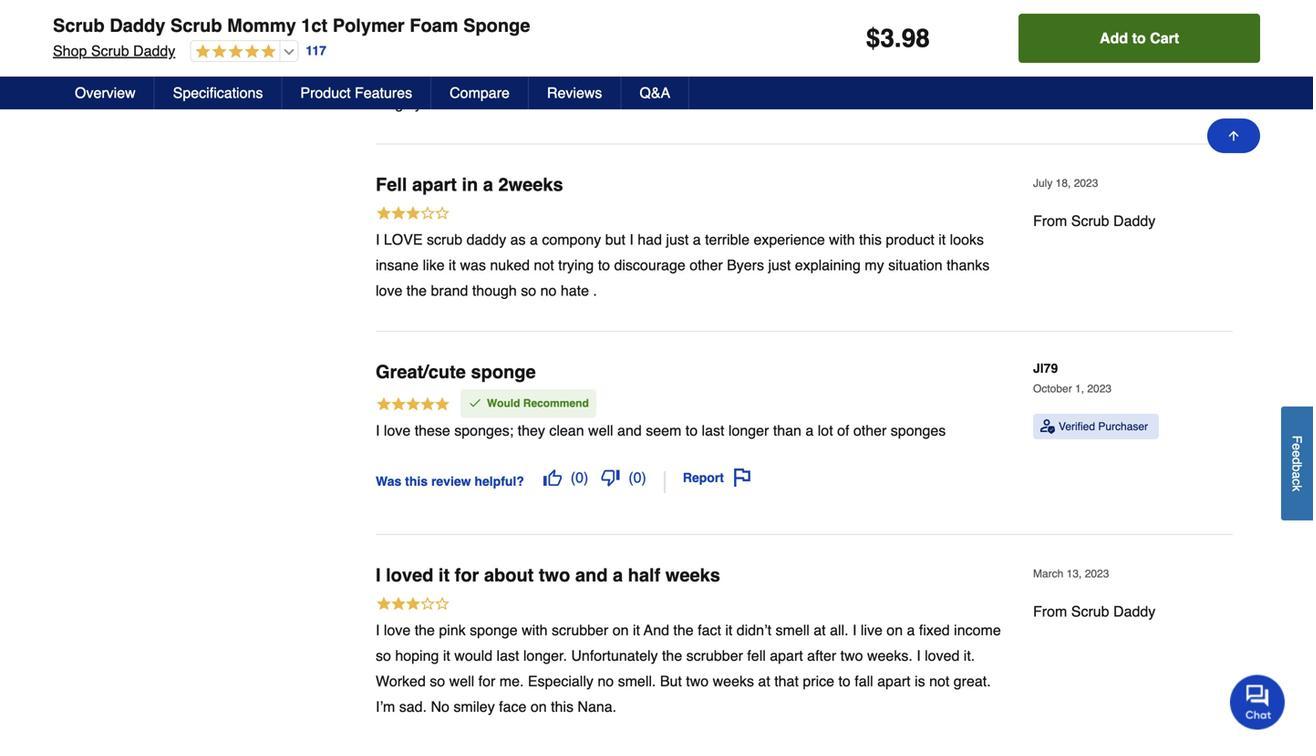 Task type: vqa. For each thing, say whether or not it's contained in the screenshot.
the leftmost )
yes



Task type: locate. For each thing, give the bounding box(es) containing it.
) for thumb down icon
[[642, 469, 647, 486]]

the left the fact
[[673, 622, 694, 639]]

0 vertical spatial with
[[829, 231, 855, 248]]

the down several
[[580, 44, 600, 61]]

march
[[1033, 568, 1064, 580]]

0 horizontal spatial this
[[405, 474, 428, 489]]

3
[[880, 24, 895, 53]]

1 horizontal spatial smell
[[892, 44, 927, 61]]

scrub
[[53, 15, 105, 36], [170, 15, 222, 36], [1071, 18, 1110, 35], [91, 42, 129, 59], [565, 69, 603, 86], [1071, 212, 1110, 229], [1071, 603, 1110, 620]]

income
[[954, 622, 1001, 639]]

explaining
[[795, 257, 861, 274]]

1 horizontal spatial well
[[588, 422, 613, 439]]

have down the i've at the top of page
[[376, 44, 407, 61]]

this inside i love the pink sponge with scrubber on it   and the fact it didn't smell at all. i live on a fixed income so hoping it would last longer. unfortunately the scrubber fell apart after two weeks. i loved it. worked so well for me. especially no smell. but two weeks at that price to fall apart is not great. i'm sad. no smiley face on this nana.
[[551, 699, 574, 715]]

just right had
[[666, 231, 689, 248]]

the down like
[[407, 282, 427, 299]]

not down within
[[698, 69, 719, 86]]

scrubber down the fact
[[686, 647, 743, 664]]

2 vertical spatial love
[[384, 622, 411, 639]]

great.
[[954, 673, 991, 690]]

1 horizontal spatial have
[[412, 69, 444, 86]]

1 horizontal spatial no
[[598, 673, 614, 690]]

they down would recommend at the bottom left
[[518, 422, 545, 439]]

was
[[376, 474, 402, 489]]

a
[[411, 44, 420, 61], [742, 44, 751, 61], [923, 69, 931, 86], [483, 174, 493, 195], [530, 231, 538, 248], [693, 231, 701, 248], [806, 422, 814, 439], [1290, 472, 1305, 479], [613, 565, 623, 586], [907, 622, 915, 639]]

. right $
[[895, 24, 902, 53]]

last left longer
[[702, 422, 725, 439]]

2 horizontal spatial last
[[875, 69, 898, 86]]

smell right didn't on the right of page
[[776, 622, 810, 639]]

1 horizontal spatial mommy
[[607, 69, 659, 86]]

smell inside i've been using these sponges for several years now. i will not switch over to anything else. i have a very sensitive nose and the other sponges within a couple days starts to smell really bad and i have to toss them. the scrub mommy does not leave an odor and they last for a long time! i highly recommend them!
[[892, 44, 927, 61]]

1,
[[1075, 383, 1084, 395]]

at left all.
[[814, 622, 826, 639]]

to right starts
[[876, 44, 888, 61]]

to right over
[[856, 18, 868, 35]]

recommend
[[523, 397, 589, 410]]

2 vertical spatial two
[[686, 673, 709, 690]]

0 horizontal spatial mommy
[[227, 15, 296, 36]]

2 from from the top
[[1033, 603, 1067, 620]]

b
[[1290, 465, 1305, 472]]

clean
[[549, 422, 584, 439]]

loved down fixed on the right of page
[[925, 647, 960, 664]]

0 right "thumb up" image
[[576, 469, 584, 486]]

insane
[[376, 257, 419, 274]]

not right the is
[[929, 673, 950, 690]]

0 horizontal spatial smell
[[776, 622, 810, 639]]

love
[[376, 282, 403, 299], [384, 422, 411, 439], [384, 622, 411, 639]]

( 0 ) for "thumb up" image
[[571, 469, 589, 486]]

0 horizontal spatial .
[[593, 282, 597, 299]]

last inside i love the pink sponge with scrubber on it   and the fact it didn't smell at all. i live on a fixed income so hoping it would last longer. unfortunately the scrubber fell apart after two weeks. i loved it. worked so well for me. especially no smell. but two weeks at that price to fall apart is not great. i'm sad. no smiley face on this nana.
[[497, 647, 519, 664]]

1 vertical spatial with
[[522, 622, 548, 639]]

loved inside i love the pink sponge with scrubber on it   and the fact it didn't smell at all. i live on a fixed income so hoping it would last longer. unfortunately the scrubber fell apart after two weeks. i loved it. worked so well for me. especially no smell. but two weeks at that price to fall apart is not great. i'm sad. no smiley face on this nana.
[[925, 647, 960, 664]]

chat invite button image
[[1230, 674, 1286, 730]]

2 horizontal spatial this
[[859, 231, 882, 248]]

i loved it for about two and a half weeks
[[376, 565, 720, 586]]

smell down anything
[[892, 44, 927, 61]]

apart left in
[[412, 174, 457, 195]]

0 horizontal spatial they
[[518, 422, 545, 439]]

for left about
[[455, 565, 479, 586]]

a right in
[[483, 174, 493, 195]]

0 horizontal spatial just
[[666, 231, 689, 248]]

1 horizontal spatial apart
[[770, 647, 803, 664]]

0 vertical spatial these
[[478, 18, 513, 35]]

at left that
[[758, 673, 770, 690]]

2 3 stars image from the top
[[376, 595, 451, 615]]

0 horizontal spatial loved
[[386, 565, 434, 586]]

product
[[886, 231, 935, 248]]

1 vertical spatial weeks
[[713, 673, 754, 690]]

0 horizontal spatial well
[[449, 673, 474, 690]]

cart
[[1150, 30, 1179, 47]]

with up longer.
[[522, 622, 548, 639]]

1 vertical spatial mommy
[[607, 69, 659, 86]]

0 horizontal spatial no
[[540, 282, 557, 299]]

very
[[424, 44, 451, 61]]

and left half
[[575, 565, 608, 586]]

2 ) from the left
[[642, 469, 647, 486]]

this down especially
[[551, 699, 574, 715]]

a up the k
[[1290, 472, 1305, 479]]

two right about
[[539, 565, 570, 586]]

the
[[535, 69, 560, 86]]

lot
[[818, 422, 833, 439]]

fixed
[[919, 622, 950, 639]]

0 vertical spatial apart
[[412, 174, 457, 195]]

1 3 stars image from the top
[[376, 205, 451, 224]]

shop
[[53, 42, 87, 59]]

3 stars image
[[376, 205, 451, 224], [376, 595, 451, 615]]

especially
[[528, 673, 594, 690]]

$ 3 . 98
[[866, 24, 930, 53]]

them.
[[495, 69, 532, 86]]

fall
[[855, 673, 873, 690]]

i'm
[[376, 699, 395, 715]]

( 0 )
[[571, 469, 589, 486], [629, 469, 647, 486]]

just
[[666, 231, 689, 248], [768, 257, 791, 274]]

1 horizontal spatial this
[[551, 699, 574, 715]]

they inside i've been using these sponges for several years now. i will not switch over to anything else. i have a very sensitive nose and the other sponges within a couple days starts to smell really bad and i have to toss them. the scrub mommy does not leave an odor and they last for a long time! i highly recommend them!
[[844, 69, 871, 86]]

this
[[859, 231, 882, 248], [405, 474, 428, 489], [551, 699, 574, 715]]

0 vertical spatial from
[[1033, 212, 1067, 229]]

no
[[540, 282, 557, 299], [598, 673, 614, 690]]

have down very
[[412, 69, 444, 86]]

me.
[[500, 673, 524, 690]]

e up d
[[1290, 443, 1305, 451]]

0 horizontal spatial with
[[522, 622, 548, 639]]

for left long on the top right
[[902, 69, 919, 86]]

had
[[638, 231, 662, 248]]

so up no
[[430, 673, 445, 690]]

0 vertical spatial no
[[540, 282, 557, 299]]

2 ( from the left
[[629, 469, 634, 486]]

13,
[[1067, 568, 1082, 580]]

this right was at the bottom of the page
[[405, 474, 428, 489]]

2 0 from the left
[[634, 469, 642, 486]]

within
[[701, 44, 738, 61]]

0 horizontal spatial two
[[539, 565, 570, 586]]

helpful?
[[475, 474, 524, 489]]

on right live
[[887, 622, 903, 639]]

a left very
[[411, 44, 420, 61]]

no left 'hate'
[[540, 282, 557, 299]]

1 horizontal spatial loved
[[925, 647, 960, 664]]

does
[[663, 69, 694, 86]]

love down '5 stars' image
[[384, 422, 411, 439]]

1 horizontal spatial they
[[844, 69, 871, 86]]

years
[[649, 18, 684, 35]]

e
[[1290, 443, 1305, 451], [1290, 450, 1305, 458]]

else.
[[932, 18, 963, 35]]

2 vertical spatial so
[[430, 673, 445, 690]]

1 ( from the left
[[571, 469, 576, 486]]

well right clean at the left bottom
[[588, 422, 613, 439]]

1 0 from the left
[[576, 469, 584, 486]]

scrub right shop on the top of page
[[91, 42, 129, 59]]

to inside i love the pink sponge with scrubber on it   and the fact it didn't smell at all. i live on a fixed income so hoping it would last longer. unfortunately the scrubber fell apart after two weeks. i loved it. worked so well for me. especially no smell. but two weeks at that price to fall apart is not great. i'm sad. no smiley face on this nana.
[[839, 673, 851, 690]]

1 from scrub daddy from the top
[[1033, 212, 1156, 229]]

to left fall
[[839, 673, 851, 690]]

add to cart button
[[1019, 14, 1260, 63]]

q&a button
[[621, 77, 690, 109]]

1 vertical spatial sponge
[[470, 622, 518, 639]]

arrow up image
[[1227, 129, 1241, 143]]

scrub daddy
[[1071, 18, 1156, 35]]

specifications
[[173, 84, 263, 101]]

0 horizontal spatial )
[[584, 469, 589, 486]]

1 ( 0 ) from the left
[[571, 469, 589, 486]]

for inside i love the pink sponge with scrubber on it   and the fact it didn't smell at all. i live on a fixed income so hoping it would last longer. unfortunately the scrubber fell apart after two weeks. i loved it. worked so well for me. especially no smell. but two weeks at that price to fall apart is not great. i'm sad. no smiley face on this nana.
[[478, 673, 496, 690]]

smell.
[[618, 673, 656, 690]]

1 ) from the left
[[584, 469, 589, 486]]

0 horizontal spatial sponges
[[517, 18, 572, 35]]

1 vertical spatial 2023
[[1087, 383, 1112, 395]]

2 vertical spatial apart
[[878, 673, 911, 690]]

1 vertical spatial so
[[376, 647, 391, 664]]

0 vertical spatial 3 stars image
[[376, 205, 451, 224]]

nose
[[516, 44, 548, 61]]

anything
[[873, 18, 928, 35]]

no up nana.
[[598, 673, 614, 690]]

an
[[762, 69, 778, 86]]

longer.
[[523, 647, 567, 664]]

and left seem
[[617, 422, 642, 439]]

1 horizontal spatial 0
[[634, 469, 642, 486]]

2023 right the 18,
[[1074, 177, 1098, 190]]

( 0 ) right thumb down icon
[[629, 469, 647, 486]]

1 horizontal spatial at
[[814, 622, 826, 639]]

) right thumb down icon
[[642, 469, 647, 486]]

( right thumb down icon
[[629, 469, 634, 486]]

0 vertical spatial they
[[844, 69, 871, 86]]

have
[[376, 44, 407, 61], [412, 69, 444, 86]]

overview
[[75, 84, 136, 101]]

from down march
[[1033, 603, 1067, 620]]

nana.
[[578, 699, 617, 715]]

sponge
[[471, 362, 536, 383], [470, 622, 518, 639]]

a inside i love the pink sponge with scrubber on it   and the fact it didn't smell at all. i live on a fixed income so hoping it would last longer. unfortunately the scrubber fell apart after two weeks. i loved it. worked so well for me. especially no smell. but two weeks at that price to fall apart is not great. i'm sad. no smiley face on this nana.
[[907, 622, 915, 639]]

2023 for i loved it for about two and a half weeks
[[1085, 568, 1109, 580]]

love for i love these sponges; they clean well and seem to last longer than a lot of other sponges
[[384, 422, 411, 439]]

4.9 stars image
[[191, 44, 276, 61]]

2 vertical spatial last
[[497, 647, 519, 664]]

3 stars image for apart
[[376, 205, 451, 224]]

1 vertical spatial from scrub daddy
[[1033, 603, 1156, 620]]

1 vertical spatial no
[[598, 673, 614, 690]]

a left fixed on the right of page
[[907, 622, 915, 639]]

( for thumb down icon
[[629, 469, 634, 486]]

0 vertical spatial smell
[[892, 44, 927, 61]]

weeks.
[[867, 647, 913, 664]]

3 stars image for loved
[[376, 595, 451, 615]]

like
[[423, 257, 445, 274]]

love inside i love the pink sponge with scrubber on it   and the fact it didn't smell at all. i live on a fixed income so hoping it would last longer. unfortunately the scrubber fell apart after two weeks. i loved it. worked so well for me. especially no smell. but two weeks at that price to fall apart is not great. i'm sad. no smiley face on this nana.
[[384, 622, 411, 639]]

2 horizontal spatial so
[[521, 282, 536, 299]]

seem
[[646, 422, 682, 439]]

this up my
[[859, 231, 882, 248]]

0 horizontal spatial on
[[531, 699, 547, 715]]

last down 3
[[875, 69, 898, 86]]

1 horizontal spatial so
[[430, 673, 445, 690]]

1 horizontal spatial two
[[686, 673, 709, 690]]

0 horizontal spatial have
[[376, 44, 407, 61]]

. right 'hate'
[[593, 282, 597, 299]]

2 from scrub daddy from the top
[[1033, 603, 1156, 620]]

loved
[[386, 565, 434, 586], [925, 647, 960, 664]]

toss
[[464, 69, 491, 86]]

0 horizontal spatial 0
[[576, 469, 584, 486]]

love up hoping
[[384, 622, 411, 639]]

2023 right "13,"
[[1085, 568, 1109, 580]]

sponges up nose
[[517, 18, 572, 35]]

. inside i love scrub daddy as a compony but i had just a terrible experience with this product it looks insane like it was nuked not trying to discourage other byers just explaining my situation thanks love the brand though so no hate .
[[593, 282, 597, 299]]

1 vertical spatial at
[[758, 673, 770, 690]]

from scrub daddy down "13,"
[[1033, 603, 1156, 620]]

from down july
[[1033, 212, 1067, 229]]

1 vertical spatial smell
[[776, 622, 810, 639]]

weeks right half
[[666, 565, 720, 586]]

reviews button
[[529, 77, 621, 109]]

hate
[[561, 282, 589, 299]]

not inside i love scrub daddy as a compony but i had just a terrible experience with this product it looks insane like it was nuked not trying to discourage other byers just explaining my situation thanks love the brand though so no hate .
[[534, 257, 554, 274]]

0 vertical spatial love
[[376, 282, 403, 299]]

it right the fact
[[725, 622, 733, 639]]

daddy
[[110, 15, 165, 36], [1114, 18, 1156, 35], [133, 42, 175, 59], [1114, 212, 1156, 229], [1114, 603, 1156, 620]]

situation
[[888, 257, 943, 274]]

scrub down 'july 18, 2023' on the right of the page
[[1071, 212, 1110, 229]]

1 horizontal spatial ( 0 )
[[629, 469, 647, 486]]

1 vertical spatial well
[[449, 673, 474, 690]]

1 horizontal spatial (
[[629, 469, 634, 486]]

october
[[1033, 383, 1072, 395]]

other inside i've been using these sponges for several years now. i will not switch over to anything else. i have a very sensitive nose and the other sponges within a couple days starts to smell really bad and i have to toss them. the scrub mommy does not leave an odor and they last for a long time! i highly recommend them!
[[605, 44, 638, 61]]

1 from from the top
[[1033, 212, 1067, 229]]

weeks inside i love the pink sponge with scrubber on it   and the fact it didn't smell at all. i live on a fixed income so hoping it would last longer. unfortunately the scrubber fell apart after two weeks. i loved it. worked so well for me. especially no smell. but two weeks at that price to fall apart is not great. i'm sad. no smiley face on this nana.
[[713, 673, 754, 690]]

love down insane
[[376, 282, 403, 299]]

these down '5 stars' image
[[415, 422, 450, 439]]

( right "thumb up" image
[[571, 469, 576, 486]]

0 horizontal spatial (
[[571, 469, 576, 486]]

scrubber up unfortunately on the bottom of the page
[[552, 622, 609, 639]]

2 ( 0 ) from the left
[[629, 469, 647, 486]]

0 horizontal spatial other
[[605, 44, 638, 61]]

1 vertical spatial 3 stars image
[[376, 595, 451, 615]]

two up fall
[[841, 647, 863, 664]]

as
[[510, 231, 526, 248]]

face
[[499, 699, 527, 715]]

scrub up the 4.9 stars image
[[170, 15, 222, 36]]

k
[[1290, 485, 1305, 492]]

mommy left does
[[607, 69, 659, 86]]

0 vertical spatial have
[[376, 44, 407, 61]]

smell inside i love the pink sponge with scrubber on it   and the fact it didn't smell at all. i live on a fixed income so hoping it would last longer. unfortunately the scrubber fell apart after two weeks. i loved it. worked so well for me. especially no smell. but two weeks at that price to fall apart is not great. i'm sad. no smiley face on this nana.
[[776, 622, 810, 639]]

on right the face
[[531, 699, 547, 715]]

my
[[865, 257, 884, 274]]

it down pink
[[443, 647, 450, 664]]

thanks
[[947, 257, 990, 274]]

0 vertical spatial sponges
[[517, 18, 572, 35]]

1 vertical spatial just
[[768, 257, 791, 274]]

1 vertical spatial other
[[690, 257, 723, 274]]

it left the and
[[633, 622, 640, 639]]

0 vertical spatial scrubber
[[552, 622, 609, 639]]

0 vertical spatial two
[[539, 565, 570, 586]]

1 horizontal spatial with
[[829, 231, 855, 248]]

0 vertical spatial .
[[895, 24, 902, 53]]

1 horizontal spatial last
[[702, 422, 725, 439]]

1 vertical spatial scrubber
[[686, 647, 743, 664]]

scrub right the
[[565, 69, 603, 86]]

sponges right of
[[891, 422, 946, 439]]

from scrub daddy down 'july 18, 2023' on the right of the page
[[1033, 212, 1156, 229]]

well
[[588, 422, 613, 439], [449, 673, 474, 690]]

for left me.
[[478, 673, 496, 690]]

two right but
[[686, 673, 709, 690]]

byers
[[727, 257, 764, 274]]

but
[[605, 231, 626, 248]]

0 vertical spatial this
[[859, 231, 882, 248]]

they down starts
[[844, 69, 871, 86]]

from for fell apart in a 2weeks
[[1033, 212, 1067, 229]]

0 vertical spatial 2023
[[1074, 177, 1098, 190]]

f e e d b a c k
[[1290, 436, 1305, 492]]

with up explaining
[[829, 231, 855, 248]]

2 horizontal spatial two
[[841, 647, 863, 664]]

mommy up the 4.9 stars image
[[227, 15, 296, 36]]

0 vertical spatial from scrub daddy
[[1033, 212, 1156, 229]]

not left trying
[[534, 257, 554, 274]]

to right add
[[1132, 30, 1146, 47]]

0 horizontal spatial ( 0 )
[[571, 469, 589, 486]]

apart down weeks.
[[878, 673, 911, 690]]

this inside i love scrub daddy as a compony but i had just a terrible experience with this product it looks insane like it was nuked not trying to discourage other byers just explaining my situation thanks love the brand though so no hate .
[[859, 231, 882, 248]]

0 vertical spatial weeks
[[666, 565, 720, 586]]

1 vertical spatial these
[[415, 422, 450, 439]]

0 horizontal spatial apart
[[412, 174, 457, 195]]

to inside button
[[1132, 30, 1146, 47]]

1 horizontal spatial sponges
[[642, 44, 697, 61]]

so down nuked
[[521, 282, 536, 299]]

0 vertical spatial other
[[605, 44, 638, 61]]

thumb down image
[[601, 469, 620, 487]]

weeks down the fell
[[713, 673, 754, 690]]

on up unfortunately on the bottom of the page
[[613, 622, 629, 639]]

0 vertical spatial so
[[521, 282, 536, 299]]

a down will
[[742, 44, 751, 61]]

them!
[[507, 95, 544, 112]]

i love these sponges; they clean well and seem to last longer than a lot of other sponges
[[376, 422, 946, 439]]

) left thumb down icon
[[584, 469, 589, 486]]

highly
[[384, 95, 422, 112]]

i
[[722, 18, 727, 35], [967, 18, 971, 35], [404, 69, 408, 86], [376, 95, 380, 112], [376, 231, 380, 248], [630, 231, 634, 248], [376, 422, 380, 439], [376, 565, 381, 586], [376, 622, 380, 639], [853, 622, 857, 639], [917, 647, 921, 664]]

3 stars image up pink
[[376, 595, 451, 615]]

the up hoping
[[415, 622, 435, 639]]

specifications button
[[155, 77, 282, 109]]

3 stars image up love
[[376, 205, 451, 224]]

two
[[539, 565, 570, 586], [841, 647, 863, 664], [686, 673, 709, 690]]

loved up hoping
[[386, 565, 434, 586]]

1 vertical spatial two
[[841, 647, 863, 664]]

odor
[[782, 69, 811, 86]]

1 horizontal spatial .
[[895, 24, 902, 53]]

2 horizontal spatial sponges
[[891, 422, 946, 439]]

0 vertical spatial last
[[875, 69, 898, 86]]

jl79
[[1033, 361, 1058, 376]]

not right will
[[755, 18, 775, 35]]



Task type: describe. For each thing, give the bounding box(es) containing it.
117
[[306, 43, 326, 58]]

2 vertical spatial sponges
[[891, 422, 946, 439]]

sponges;
[[454, 422, 514, 439]]

scrub inside i've been using these sponges for several years now. i will not switch over to anything else. i have a very sensitive nose and the other sponges within a couple days starts to smell really bad and i have to toss them. the scrub mommy does not leave an odor and they last for a long time! i highly recommend them!
[[565, 69, 603, 86]]

a right as at the top left of page
[[530, 231, 538, 248]]

daddy
[[467, 231, 506, 248]]

0 vertical spatial loved
[[386, 565, 434, 586]]

0 vertical spatial well
[[588, 422, 613, 439]]

0 horizontal spatial scrubber
[[552, 622, 609, 639]]

july 18, 2023
[[1033, 177, 1098, 190]]

days
[[802, 44, 832, 61]]

$
[[866, 24, 880, 53]]

no inside i love scrub daddy as a compony but i had just a terrible experience with this product it looks insane like it was nuked not trying to discourage other byers just explaining my situation thanks love the brand though so no hate .
[[540, 282, 557, 299]]

1 vertical spatial sponges
[[642, 44, 697, 61]]

2weeks
[[498, 174, 563, 195]]

other inside i love scrub daddy as a compony but i had just a terrible experience with this product it looks insane like it was nuked not trying to discourage other byers just explaining my situation thanks love the brand though so no hate .
[[690, 257, 723, 274]]

recommend
[[426, 95, 503, 112]]

1 e from the top
[[1290, 443, 1305, 451]]

( 0 ) for thumb down icon
[[629, 469, 647, 486]]

no inside i love the pink sponge with scrubber on it   and the fact it didn't smell at all. i live on a fixed income so hoping it would last longer. unfortunately the scrubber fell apart after two weeks. i loved it. worked so well for me. especially no smell. but two weeks at that price to fall apart is not great. i'm sad. no smiley face on this nana.
[[598, 673, 614, 690]]

it left looks
[[939, 231, 946, 248]]

and up highly
[[376, 69, 400, 86]]

not inside i love the pink sponge with scrubber on it   and the fact it didn't smell at all. i live on a fixed income so hoping it would last longer. unfortunately the scrubber fell apart after two weeks. i loved it. worked so well for me. especially no smell. but two weeks at that price to fall apart is not great. i'm sad. no smiley face on this nana.
[[929, 673, 950, 690]]

compare button
[[432, 77, 529, 109]]

98
[[902, 24, 930, 53]]

1 horizontal spatial on
[[613, 622, 629, 639]]

0 for "thumb up" image
[[576, 469, 584, 486]]

0 vertical spatial mommy
[[227, 15, 296, 36]]

scrub daddy scrub mommy 1ct polymer foam sponge
[[53, 15, 530, 36]]

1 vertical spatial apart
[[770, 647, 803, 664]]

1 vertical spatial this
[[405, 474, 428, 489]]

switch
[[779, 18, 820, 35]]

2023 for fell apart in a 2weeks
[[1074, 177, 1098, 190]]

experience
[[754, 231, 825, 248]]

) for "thumb up" image
[[584, 469, 589, 486]]

discourage
[[614, 257, 686, 274]]

half
[[628, 565, 661, 586]]

sponge inside i love the pink sponge with scrubber on it   and the fact it didn't smell at all. i live on a fixed income so hoping it would last longer. unfortunately the scrubber fell apart after two weeks. i loved it. worked so well for me. especially no smell. but two weeks at that price to fall apart is not great. i'm sad. no smiley face on this nana.
[[470, 622, 518, 639]]

0 horizontal spatial so
[[376, 647, 391, 664]]

it up pink
[[439, 565, 450, 586]]

0 for thumb down icon
[[634, 469, 642, 486]]

and up the
[[552, 44, 576, 61]]

sponge
[[463, 15, 530, 36]]

2 horizontal spatial apart
[[878, 673, 911, 690]]

review
[[431, 474, 471, 489]]

polymer
[[333, 15, 405, 36]]

unfortunately
[[571, 647, 658, 664]]

i've been using these sponges for several years now. i will not switch over to anything else. i have a very sensitive nose and the other sponges within a couple days starts to smell really bad and i have to toss them. the scrub mommy does not leave an odor and they last for a long time! i highly recommend them!
[[376, 18, 998, 112]]

bad
[[970, 44, 994, 61]]

starts
[[837, 44, 872, 61]]

1 vertical spatial they
[[518, 422, 545, 439]]

2 vertical spatial other
[[854, 422, 887, 439]]

a inside button
[[1290, 472, 1305, 479]]

didn't
[[737, 622, 772, 639]]

q&a
[[640, 84, 671, 101]]

the up but
[[662, 647, 682, 664]]

to inside i love scrub daddy as a compony but i had just a terrible experience with this product it looks insane like it was nuked not trying to discourage other byers just explaining my situation thanks love the brand though so no hate .
[[598, 257, 610, 274]]

1 vertical spatial have
[[412, 69, 444, 86]]

fell apart in a 2weeks
[[376, 174, 563, 195]]

reviews
[[547, 84, 602, 101]]

nuked
[[490, 257, 530, 274]]

1 horizontal spatial just
[[768, 257, 791, 274]]

longer
[[729, 422, 769, 439]]

features
[[355, 84, 412, 101]]

several
[[598, 18, 645, 35]]

checkmark image
[[468, 396, 482, 411]]

add
[[1100, 30, 1128, 47]]

scrub down "13,"
[[1071, 603, 1110, 620]]

product
[[300, 84, 351, 101]]

is
[[915, 673, 925, 690]]

i love scrub daddy as a compony but i had just a terrible experience with this product it looks insane like it was nuked not trying to discourage other byers just explaining my situation thanks love the brand though so no hate .
[[376, 231, 990, 299]]

2023 inside "jl79 october 1, 2023"
[[1087, 383, 1112, 395]]

scrub
[[427, 231, 463, 248]]

a left half
[[613, 565, 623, 586]]

pink
[[439, 622, 466, 639]]

1ct
[[301, 15, 328, 36]]

c
[[1290, 479, 1305, 485]]

0 vertical spatial at
[[814, 622, 826, 639]]

0 horizontal spatial these
[[415, 422, 450, 439]]

scrub up shop on the top of page
[[53, 15, 105, 36]]

it right like
[[449, 257, 456, 274]]

the inside i love scrub daddy as a compony but i had just a terrible experience with this product it looks insane like it was nuked not trying to discourage other byers just explaining my situation thanks love the brand though so no hate .
[[407, 282, 427, 299]]

for left several
[[577, 18, 594, 35]]

but
[[660, 673, 682, 690]]

to right seem
[[686, 422, 698, 439]]

verified purchaser icon image
[[1041, 419, 1055, 434]]

0 vertical spatial sponge
[[471, 362, 536, 383]]

long
[[935, 69, 963, 86]]

product features
[[300, 84, 412, 101]]

from for i loved it for about two and a half weeks
[[1033, 603, 1067, 620]]

jl79 october 1, 2023
[[1033, 361, 1112, 395]]

terrible
[[705, 231, 750, 248]]

a left the terrible
[[693, 231, 701, 248]]

verified
[[1059, 420, 1095, 433]]

report button
[[677, 462, 758, 493]]

from scrub daddy for fell apart in a 2weeks
[[1033, 212, 1156, 229]]

last inside i've been using these sponges for several years now. i will not switch over to anything else. i have a very sensitive nose and the other sponges within a couple days starts to smell really bad and i have to toss them. the scrub mommy does not leave an odor and they last for a long time! i highly recommend them!
[[875, 69, 898, 86]]

great/cute
[[376, 362, 466, 383]]

scrub left cart
[[1071, 18, 1110, 35]]

i've
[[376, 18, 398, 35]]

verified purchaser
[[1059, 420, 1148, 433]]

it.
[[964, 647, 975, 664]]

live
[[861, 622, 883, 639]]

with inside i love scrub daddy as a compony but i had just a terrible experience with this product it looks insane like it was nuked not trying to discourage other byers just explaining my situation thanks love the brand though so no hate .
[[829, 231, 855, 248]]

the inside i've been using these sponges for several years now. i will not switch over to anything else. i have a very sensitive nose and the other sponges within a couple days starts to smell really bad and i have to toss them. the scrub mommy does not leave an odor and they last for a long time! i highly recommend them!
[[580, 44, 600, 61]]

brand
[[431, 282, 468, 299]]

well inside i love the pink sponge with scrubber on it   and the fact it didn't smell at all. i live on a fixed income so hoping it would last longer. unfortunately the scrubber fell apart after two weeks. i loved it. worked so well for me. especially no smell. but two weeks at that price to fall apart is not great. i'm sad. no smiley face on this nana.
[[449, 673, 474, 690]]

couple
[[755, 44, 798, 61]]

thumb up image
[[543, 469, 562, 487]]

all.
[[830, 622, 849, 639]]

( for "thumb up" image
[[571, 469, 576, 486]]

2 e from the top
[[1290, 450, 1305, 458]]

though
[[472, 282, 517, 299]]

smiley
[[454, 699, 495, 715]]

worked
[[376, 673, 426, 690]]

no
[[431, 699, 450, 715]]

mommy inside i've been using these sponges for several years now. i will not switch over to anything else. i have a very sensitive nose and the other sponges within a couple days starts to smell really bad and i have to toss them. the scrub mommy does not leave an odor and they last for a long time! i highly recommend them!
[[607, 69, 659, 86]]

flag image
[[733, 469, 751, 487]]

and
[[644, 622, 669, 639]]

1 vertical spatial last
[[702, 422, 725, 439]]

sensitive
[[455, 44, 512, 61]]

so inside i love scrub daddy as a compony but i had just a terrible experience with this product it looks insane like it was nuked not trying to discourage other byers just explaining my situation thanks love the brand though so no hate .
[[521, 282, 536, 299]]

love for i love the pink sponge with scrubber on it   and the fact it didn't smell at all. i live on a fixed income so hoping it would last longer. unfortunately the scrubber fell apart after two weeks. i loved it. worked so well for me. especially no smell. but two weeks at that price to fall apart is not great. i'm sad. no smiley face on this nana.
[[384, 622, 411, 639]]

will
[[731, 18, 751, 35]]

compare
[[450, 84, 510, 101]]

5 stars image
[[376, 396, 451, 416]]

that
[[775, 673, 799, 690]]

to left toss at the top left of the page
[[448, 69, 460, 86]]

a left 'lot'
[[806, 422, 814, 439]]

july
[[1033, 177, 1053, 190]]

add to cart
[[1100, 30, 1179, 47]]

a left long on the top right
[[923, 69, 931, 86]]

price
[[803, 673, 835, 690]]

of
[[837, 422, 849, 439]]

and down days on the right top of the page
[[815, 69, 839, 86]]

trying
[[558, 257, 594, 274]]

after
[[807, 647, 837, 664]]

2 horizontal spatial on
[[887, 622, 903, 639]]

time!
[[967, 69, 998, 86]]

f
[[1290, 436, 1305, 443]]

love inside i love scrub daddy as a compony but i had just a terrible experience with this product it looks insane like it was nuked not trying to discourage other byers just explaining my situation thanks love the brand though so no hate .
[[376, 282, 403, 299]]

from scrub daddy for i loved it for about two and a half weeks
[[1033, 603, 1156, 620]]

0 horizontal spatial at
[[758, 673, 770, 690]]

been
[[402, 18, 435, 35]]

over
[[824, 18, 852, 35]]

these inside i've been using these sponges for several years now. i will not switch over to anything else. i have a very sensitive nose and the other sponges within a couple days starts to smell really bad and i have to toss them. the scrub mommy does not leave an odor and they last for a long time! i highly recommend them!
[[478, 18, 513, 35]]

with inside i love the pink sponge with scrubber on it   and the fact it didn't smell at all. i live on a fixed income so hoping it would last longer. unfortunately the scrubber fell apart after two weeks. i loved it. worked so well for me. especially no smell. but two weeks at that price to fall apart is not great. i'm sad. no smiley face on this nana.
[[522, 622, 548, 639]]



